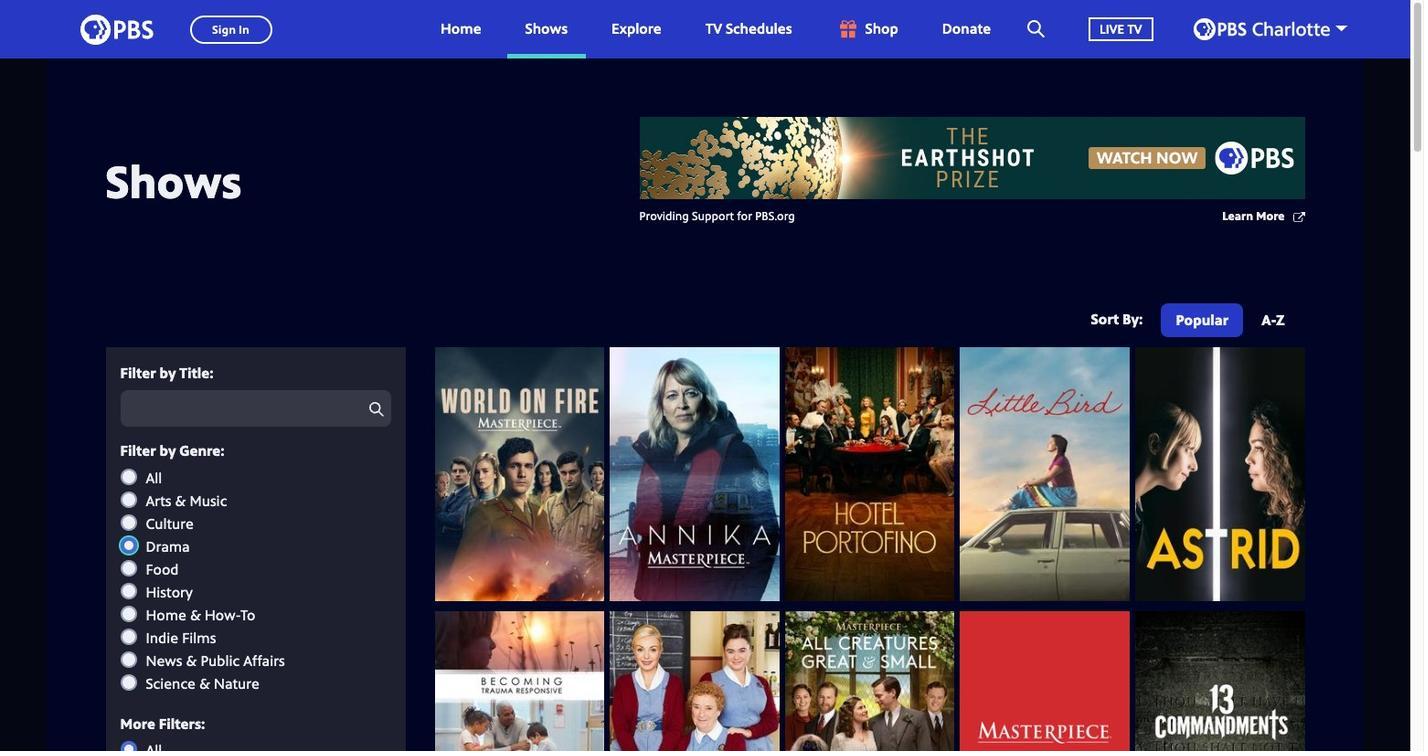 Task type: vqa. For each thing, say whether or not it's contained in the screenshot.
"shop" Link
yes



Task type: describe. For each thing, give the bounding box(es) containing it.
home inside filter by genre: all arts & music culture drama food history home & how-to indie films news & public affairs science & nature
[[146, 605, 186, 625]]

popular
[[1176, 310, 1229, 330]]

all creatures great and small image
[[785, 612, 955, 752]]

news
[[146, 651, 182, 671]]

masterpiece image
[[960, 612, 1130, 752]]

title:
[[179, 363, 214, 383]]

more filters:
[[120, 714, 205, 734]]

advertisement region
[[640, 117, 1305, 199]]

search image
[[1028, 20, 1045, 37]]

for
[[737, 208, 752, 224]]

1 horizontal spatial tv
[[1128, 20, 1142, 37]]

music
[[190, 491, 227, 511]]

& down films
[[186, 651, 197, 671]]

shop
[[865, 19, 899, 39]]

pbs image
[[80, 9, 153, 50]]

little bird image
[[960, 347, 1130, 602]]

explore
[[612, 19, 662, 39]]

culture
[[146, 513, 194, 534]]

filter by genre: element
[[120, 468, 391, 694]]

hotel portofino image
[[785, 347, 955, 602]]

history
[[146, 582, 193, 602]]

& down the public
[[199, 673, 210, 694]]

by:
[[1123, 309, 1143, 329]]

indie
[[146, 628, 178, 648]]

becoming trauma responsive image
[[435, 612, 604, 752]]

filter by title:
[[120, 363, 214, 383]]

0 horizontal spatial shows
[[106, 149, 242, 212]]

shows inside "link"
[[525, 19, 568, 39]]

filter by genre: all arts & music culture drama food history home & how-to indie films news & public affairs science & nature
[[120, 441, 285, 694]]

all
[[146, 468, 162, 488]]

sort
[[1091, 309, 1119, 329]]

call the midwife image
[[610, 612, 780, 752]]

public
[[201, 651, 240, 671]]

providing support for pbs.org
[[640, 208, 795, 224]]

science
[[146, 673, 196, 694]]

providing
[[640, 208, 689, 224]]

filter for filter by title:
[[120, 363, 156, 383]]

by for title:
[[160, 363, 176, 383]]

learn more
[[1223, 208, 1285, 224]]

food
[[146, 559, 179, 579]]

learn more link
[[1223, 208, 1305, 226]]

by for genre:
[[160, 441, 176, 461]]

a-z
[[1262, 310, 1285, 330]]

& right 'arts'
[[175, 491, 186, 511]]

home link
[[422, 0, 500, 59]]



Task type: locate. For each thing, give the bounding box(es) containing it.
home left shows "link"
[[441, 19, 481, 39]]

filter inside filter by genre: all arts & music culture drama food history home & how-to indie films news & public affairs science & nature
[[120, 441, 156, 461]]

Filter by Title: text field
[[120, 391, 391, 427]]

filter left title:
[[120, 363, 156, 383]]

by left title:
[[160, 363, 176, 383]]

to
[[241, 605, 255, 625]]

annika image
[[610, 347, 780, 602]]

donate link
[[924, 0, 1009, 59]]

0 horizontal spatial more
[[120, 714, 155, 734]]

schedules
[[726, 19, 792, 39]]

0 horizontal spatial tv
[[705, 19, 722, 39]]

genre:
[[179, 441, 225, 461]]

by up all at the bottom left
[[160, 441, 176, 461]]

2 by from the top
[[160, 441, 176, 461]]

affairs
[[243, 651, 285, 671]]

0 vertical spatial more
[[1256, 208, 1285, 224]]

shop link
[[818, 0, 917, 59]]

a-
[[1262, 310, 1277, 330]]

more left filters:
[[120, 714, 155, 734]]

more
[[1256, 208, 1285, 224], [120, 714, 155, 734]]

support
[[692, 208, 734, 224]]

0 vertical spatial shows
[[525, 19, 568, 39]]

live tv link
[[1071, 0, 1172, 59]]

explore link
[[593, 0, 680, 59]]

by inside filter by genre: all arts & music culture drama food history home & how-to indie films news & public affairs science & nature
[[160, 441, 176, 461]]

shows link
[[507, 0, 586, 59]]

1 vertical spatial home
[[146, 605, 186, 625]]

tv right live
[[1128, 20, 1142, 37]]

1 vertical spatial by
[[160, 441, 176, 461]]

0 vertical spatial home
[[441, 19, 481, 39]]

arts
[[146, 491, 171, 511]]

sort by: element
[[1158, 304, 1300, 342]]

by
[[160, 363, 176, 383], [160, 441, 176, 461]]

z
[[1276, 310, 1285, 330]]

tv schedules
[[705, 19, 792, 39]]

1 horizontal spatial shows
[[525, 19, 568, 39]]

0 vertical spatial filter
[[120, 363, 156, 383]]

live tv
[[1100, 20, 1142, 37]]

1 vertical spatial more
[[120, 714, 155, 734]]

2 filter from the top
[[120, 441, 156, 461]]

1 vertical spatial shows
[[106, 149, 242, 212]]

filter up all at the bottom left
[[120, 441, 156, 461]]

filters:
[[159, 714, 205, 734]]

1 filter from the top
[[120, 363, 156, 383]]

&
[[175, 491, 186, 511], [190, 605, 201, 625], [186, 651, 197, 671], [199, 673, 210, 694]]

filter for filter by genre: all arts & music culture drama food history home & how-to indie films news & public affairs science & nature
[[120, 441, 156, 461]]

0 vertical spatial by
[[160, 363, 176, 383]]

shows
[[525, 19, 568, 39], [106, 149, 242, 212]]

13 commandments image
[[1135, 612, 1305, 752]]

home
[[441, 19, 481, 39], [146, 605, 186, 625]]

astrid image
[[1135, 347, 1305, 602]]

pbs.org
[[755, 208, 795, 224]]

filter
[[120, 363, 156, 383], [120, 441, 156, 461]]

1 vertical spatial filter
[[120, 441, 156, 461]]

nature
[[214, 673, 260, 694]]

home down the history
[[146, 605, 186, 625]]

how-
[[205, 605, 241, 625]]

1 horizontal spatial home
[[441, 19, 481, 39]]

1 horizontal spatial more
[[1256, 208, 1285, 224]]

pbs charlotte image
[[1194, 18, 1330, 40]]

sort by:
[[1091, 309, 1143, 329]]

live
[[1100, 20, 1125, 37]]

learn
[[1223, 208, 1254, 224]]

films
[[182, 628, 216, 648]]

0 horizontal spatial home
[[146, 605, 186, 625]]

1 by from the top
[[160, 363, 176, 383]]

drama
[[146, 536, 190, 556]]

& up films
[[190, 605, 201, 625]]

donate
[[942, 19, 991, 39]]

tv
[[705, 19, 722, 39], [1128, 20, 1142, 37]]

world on fire image
[[435, 347, 604, 602]]

more right learn
[[1256, 208, 1285, 224]]

tv schedules link
[[687, 0, 811, 59]]

tv left schedules
[[705, 19, 722, 39]]



